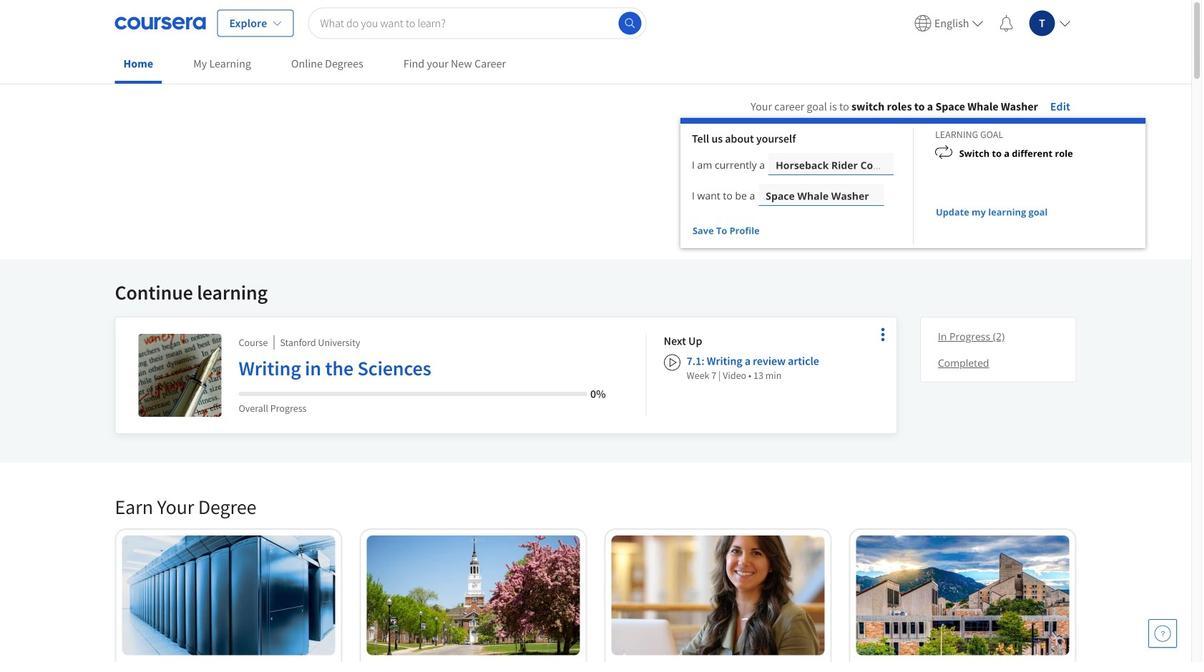Task type: locate. For each thing, give the bounding box(es) containing it.
help center image
[[1155, 626, 1172, 643]]

status
[[761, 230, 768, 234]]

None search field
[[308, 8, 647, 39]]

coursera image
[[115, 12, 206, 35]]

What do you want to learn? text field
[[308, 8, 647, 39]]

region
[[681, 118, 1146, 248]]

more option for writing in the sciences image
[[873, 325, 893, 345]]

earn your degree collection element
[[106, 472, 1086, 663]]

writing in the sciences image
[[139, 334, 222, 417]]



Task type: vqa. For each thing, say whether or not it's contained in the screenshot.
status
yes



